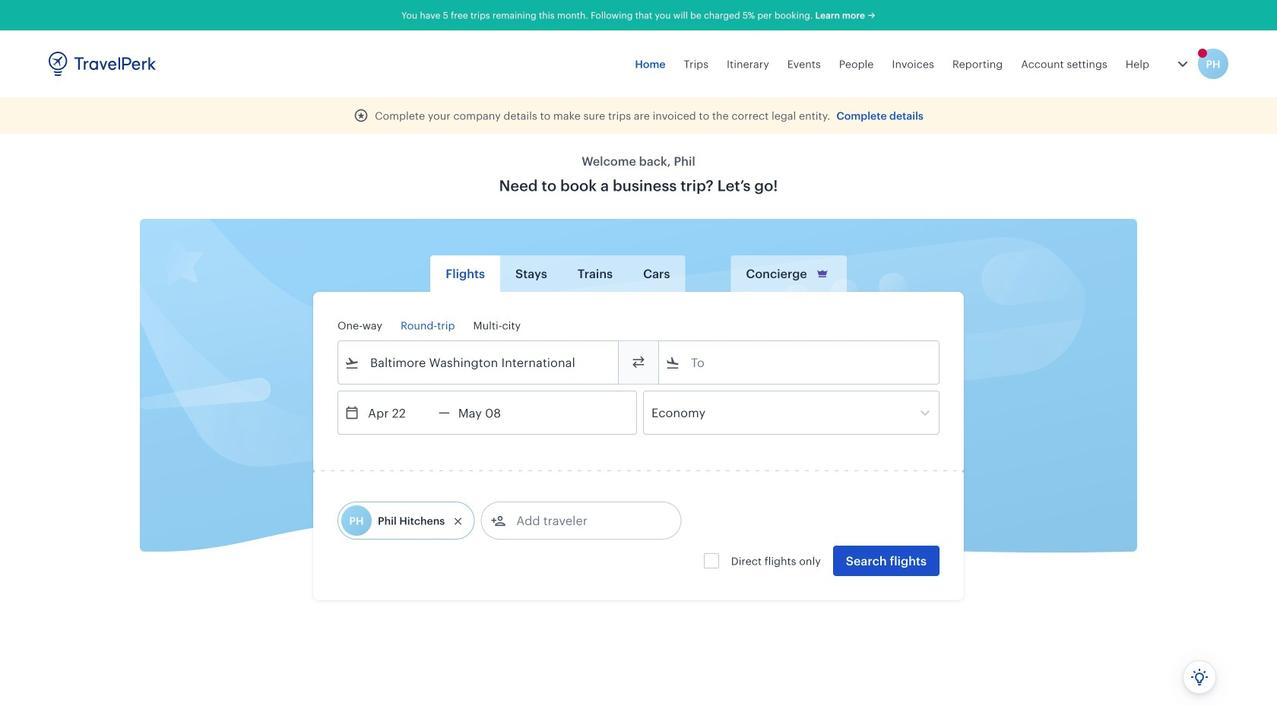 Task type: locate. For each thing, give the bounding box(es) containing it.
Return text field
[[450, 392, 529, 434]]



Task type: describe. For each thing, give the bounding box(es) containing it.
From search field
[[360, 351, 599, 375]]

To search field
[[681, 351, 920, 375]]

Depart text field
[[360, 392, 439, 434]]

Add traveler search field
[[506, 509, 664, 533]]



Task type: vqa. For each thing, say whether or not it's contained in the screenshot.
Add first traveler search box
no



